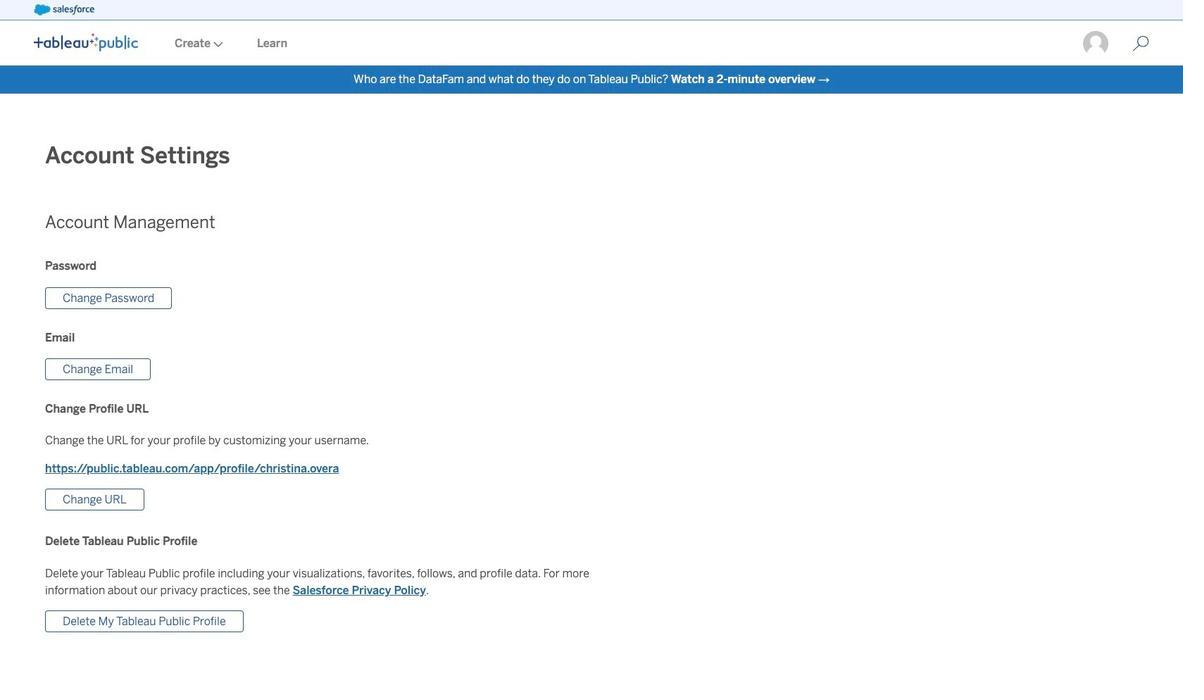 Task type: vqa. For each thing, say whether or not it's contained in the screenshot.
Logo
yes



Task type: describe. For each thing, give the bounding box(es) containing it.
logo image
[[34, 33, 138, 51]]

create image
[[211, 42, 223, 47]]



Task type: locate. For each thing, give the bounding box(es) containing it.
christina.overa image
[[1082, 30, 1110, 58]]

go to search image
[[1115, 35, 1166, 52]]

salesforce logo image
[[34, 4, 94, 15]]



